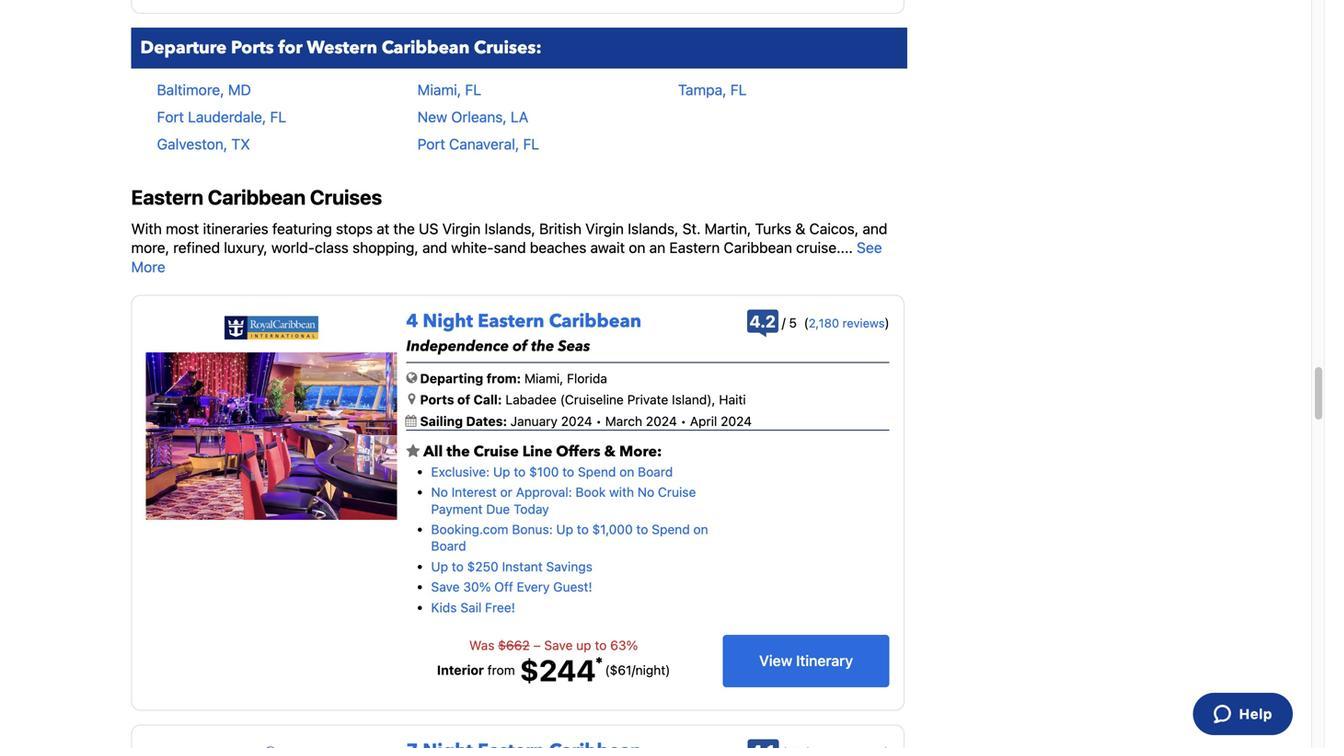 Task type: locate. For each thing, give the bounding box(es) containing it.
4.2 / 5 ( 2,180 reviews )
[[750, 312, 890, 332]]

/ inside 4.2 / 5 ( 2,180 reviews )
[[782, 315, 786, 331]]

(cruiseline
[[560, 392, 624, 408]]

of up departing from: miami, florida
[[513, 337, 528, 357]]

1 horizontal spatial no
[[638, 485, 655, 500]]

2 • from the left
[[681, 414, 687, 429]]

4 night eastern caribbean independence of the seas
[[406, 309, 642, 357]]

save right –
[[544, 638, 573, 653]]

up down 'no interest or approval: book with no cruise payment due today' link
[[556, 522, 574, 537]]

globe image
[[406, 371, 417, 384]]

1 horizontal spatial miami,
[[525, 371, 564, 386]]

eastern down st.
[[670, 239, 720, 256]]

1 horizontal spatial board
[[638, 464, 673, 479]]

us
[[419, 220, 439, 237]]

0 vertical spatial of
[[513, 337, 528, 357]]

1 horizontal spatial &
[[796, 220, 806, 237]]

0 horizontal spatial /
[[632, 663, 636, 678]]

1 vertical spatial &
[[604, 442, 616, 462]]

fort lauderdale, fl
[[157, 108, 286, 126]]

virgin up await
[[586, 220, 624, 237]]

1 vertical spatial eastern
[[670, 239, 720, 256]]

on right $1,000
[[694, 522, 708, 537]]

on
[[629, 239, 646, 256], [620, 464, 634, 479], [694, 522, 708, 537]]

1 horizontal spatial up
[[493, 464, 510, 479]]

up to $250 instant savings link
[[431, 559, 593, 574]]

sailing
[[420, 414, 463, 429]]

exclusive: up to $100 to spend on board link
[[431, 464, 673, 479]]

cruise down more:
[[658, 485, 696, 500]]

beaches
[[530, 239, 587, 256]]

0 horizontal spatial 2024
[[561, 414, 592, 429]]

eastern up departing from: miami, florida
[[478, 309, 545, 334]]

itinerary
[[796, 652, 853, 670]]

caribbean inside "4 night eastern caribbean independence of the seas"
[[549, 309, 642, 334]]

1 vertical spatial of
[[457, 392, 470, 408]]

exclusive: up to $100 to spend on board no interest or approval: book with no cruise payment due today booking.com bonus: up to $1,000 to spend on board up to $250 instant savings save 30% off every guest! kids sail free!
[[431, 464, 708, 615]]

1 vertical spatial on
[[620, 464, 634, 479]]

march
[[605, 414, 643, 429]]

virgin up white-
[[442, 220, 481, 237]]

board down more:
[[638, 464, 673, 479]]

and right caicos,
[[863, 220, 888, 237]]

1 horizontal spatial virgin
[[586, 220, 624, 237]]

0 horizontal spatial and
[[423, 239, 447, 256]]

caribbean
[[382, 36, 470, 60], [208, 185, 306, 209], [724, 239, 792, 256], [549, 309, 642, 334]]

0 horizontal spatial the
[[393, 220, 415, 237]]

0 vertical spatial up
[[493, 464, 510, 479]]

kids sail free! link
[[431, 600, 515, 615]]

approval:
[[516, 485, 572, 500]]

/ for 4.2
[[782, 315, 786, 331]]

eastern caribbean cruises
[[131, 185, 382, 209]]

0 vertical spatial /
[[782, 315, 786, 331]]

0 horizontal spatial islands,
[[485, 220, 536, 237]]

the up exclusive:
[[447, 442, 470, 462]]

board
[[638, 464, 673, 479], [431, 539, 466, 554]]

1 horizontal spatial of
[[513, 337, 528, 357]]

0 vertical spatial on
[[629, 239, 646, 256]]

booking.com
[[431, 522, 509, 537]]

line
[[523, 442, 553, 462]]

caicos,
[[810, 220, 859, 237]]

2024 down haiti
[[721, 414, 752, 429]]

1 vertical spatial board
[[431, 539, 466, 554]]

and down us
[[423, 239, 447, 256]]

save up kids
[[431, 580, 460, 595]]

up up kids
[[431, 559, 448, 574]]

& up cruise.
[[796, 220, 806, 237]]

off
[[495, 580, 513, 595]]

save inside exclusive: up to $100 to spend on board no interest or approval: book with no cruise payment due today booking.com bonus: up to $1,000 to spend on board up to $250 instant savings save 30% off every guest! kids sail free!
[[431, 580, 460, 595]]

western
[[307, 36, 377, 60]]

• left "april"
[[681, 414, 687, 429]]

2 horizontal spatial 2024
[[721, 414, 752, 429]]

on up with
[[620, 464, 634, 479]]

january
[[511, 414, 558, 429]]

night)
[[636, 663, 671, 678]]

0 vertical spatial and
[[863, 220, 888, 237]]

/ left the 5
[[782, 315, 786, 331]]

the for featuring
[[393, 220, 415, 237]]

eastern
[[131, 185, 204, 209], [670, 239, 720, 256], [478, 309, 545, 334]]

2 vertical spatial eastern
[[478, 309, 545, 334]]

0 horizontal spatial virgin
[[442, 220, 481, 237]]

ports up the sailing
[[420, 392, 454, 408]]

0 horizontal spatial miami,
[[418, 81, 461, 99]]

1 vertical spatial /
[[632, 663, 636, 678]]

1 vertical spatial spend
[[652, 522, 690, 537]]

eastern inside "4 night eastern caribbean independence of the seas"
[[478, 309, 545, 334]]

2,180 reviews link
[[809, 316, 885, 330]]

private
[[627, 392, 669, 408]]

reviews
[[843, 316, 885, 330]]

new orleans, la
[[418, 108, 529, 126]]

spend up book
[[578, 464, 616, 479]]

the inside with most itineraries featuring stops at the us virgin islands, british virgin islands, st. martin, turks & caicos, and more, refined luxury, world-class shopping, and white-sand beaches await on an eastern caribbean cruise.
[[393, 220, 415, 237]]

1 horizontal spatial 2024
[[646, 414, 677, 429]]

0 vertical spatial board
[[638, 464, 673, 479]]

from:
[[487, 371, 521, 386]]

virgin
[[442, 220, 481, 237], [586, 220, 624, 237]]

class
[[315, 239, 349, 256]]

1 vertical spatial the
[[531, 337, 554, 357]]

the left seas
[[531, 337, 554, 357]]

0 horizontal spatial up
[[431, 559, 448, 574]]

april
[[690, 414, 717, 429]]

on inside with most itineraries featuring stops at the us virgin islands, british virgin islands, st. martin, turks & caicos, and more, refined luxury, world-class shopping, and white-sand beaches await on an eastern caribbean cruise.
[[629, 239, 646, 256]]

white-
[[451, 239, 494, 256]]

...
[[841, 239, 853, 256]]

1 horizontal spatial eastern
[[478, 309, 545, 334]]

for
[[278, 36, 303, 60]]

2024
[[561, 414, 592, 429], [646, 414, 677, 429], [721, 414, 752, 429]]

($61
[[605, 663, 632, 678]]

spend
[[578, 464, 616, 479], [652, 522, 690, 537]]

no right with
[[638, 485, 655, 500]]

board down booking.com
[[431, 539, 466, 554]]

1 horizontal spatial spend
[[652, 522, 690, 537]]

up up or
[[493, 464, 510, 479]]

0 vertical spatial &
[[796, 220, 806, 237]]

baltimore,
[[157, 81, 224, 99]]

with
[[609, 485, 634, 500]]

1 vertical spatial miami,
[[525, 371, 564, 386]]

cruise
[[474, 442, 519, 462], [658, 485, 696, 500]]

caribbean up seas
[[549, 309, 642, 334]]

1 vertical spatial save
[[544, 638, 573, 653]]

2024 down private
[[646, 414, 677, 429]]

miami, up new
[[418, 81, 461, 99]]

1 vertical spatial and
[[423, 239, 447, 256]]

&
[[796, 220, 806, 237], [604, 442, 616, 462]]

ports left for
[[231, 36, 274, 60]]

caribbean down turks
[[724, 239, 792, 256]]

interest
[[452, 485, 497, 500]]

• down (cruiseline
[[596, 414, 602, 429]]

eastern up most
[[131, 185, 204, 209]]

1 vertical spatial cruise
[[658, 485, 696, 500]]

islands, up an
[[628, 220, 679, 237]]

instant
[[502, 559, 543, 574]]

1 horizontal spatial islands,
[[628, 220, 679, 237]]

0 vertical spatial miami,
[[418, 81, 461, 99]]

& left more:
[[604, 442, 616, 462]]

2 horizontal spatial eastern
[[670, 239, 720, 256]]

0 horizontal spatial ports
[[231, 36, 274, 60]]

2 vertical spatial the
[[447, 442, 470, 462]]

1 horizontal spatial ports
[[420, 392, 454, 408]]

2 horizontal spatial the
[[531, 337, 554, 357]]

miami, up labadee
[[525, 371, 564, 386]]

view itinerary
[[759, 652, 853, 670]]

cruise down 'dates:'
[[474, 442, 519, 462]]

•
[[596, 414, 602, 429], [681, 414, 687, 429]]

cruise.
[[796, 239, 841, 256]]

$250
[[467, 559, 499, 574]]

of up sailing dates:
[[457, 392, 470, 408]]

0 horizontal spatial no
[[431, 485, 448, 500]]

due
[[486, 501, 510, 517]]

night
[[423, 309, 473, 334]]

1 • from the left
[[596, 414, 602, 429]]

0 vertical spatial spend
[[578, 464, 616, 479]]

view itinerary link
[[723, 635, 890, 687]]

on left an
[[629, 239, 646, 256]]

dates:
[[466, 414, 507, 429]]

1 vertical spatial up
[[556, 522, 574, 537]]

2 horizontal spatial up
[[556, 522, 574, 537]]

the right at
[[393, 220, 415, 237]]

all the cruise line offers & more:
[[420, 442, 662, 462]]

2 vertical spatial on
[[694, 522, 708, 537]]

2 no from the left
[[638, 485, 655, 500]]

0 vertical spatial eastern
[[131, 185, 204, 209]]

cruises
[[310, 185, 382, 209]]

island),
[[672, 392, 716, 408]]

to left $1,000
[[577, 522, 589, 537]]

bonus:
[[512, 522, 553, 537]]

haiti
[[719, 392, 746, 408]]

1 horizontal spatial and
[[863, 220, 888, 237]]

1 horizontal spatial the
[[447, 442, 470, 462]]

2024 down (cruiseline
[[561, 414, 592, 429]]

0 vertical spatial the
[[393, 220, 415, 237]]

asterisk image
[[596, 657, 603, 664]]

0 horizontal spatial •
[[596, 414, 602, 429]]

canaveral,
[[449, 135, 519, 153]]

caribbean inside with most itineraries featuring stops at the us virgin islands, british virgin islands, st. martin, turks & caicos, and more, refined luxury, world-class shopping, and white-sand beaches await on an eastern caribbean cruise.
[[724, 239, 792, 256]]

0 horizontal spatial cruise
[[474, 442, 519, 462]]

with most itineraries featuring stops at the us virgin islands, british virgin islands, st. martin, turks & caicos, and more, refined luxury, world-class shopping, and white-sand beaches await on an eastern caribbean cruise.
[[131, 220, 888, 256]]

0 vertical spatial save
[[431, 580, 460, 595]]

1 horizontal spatial /
[[782, 315, 786, 331]]

0 horizontal spatial eastern
[[131, 185, 204, 209]]

1 horizontal spatial •
[[681, 414, 687, 429]]

the inside "4 night eastern caribbean independence of the seas"
[[531, 337, 554, 357]]

no up payment in the bottom left of the page
[[431, 485, 448, 500]]

galveston,
[[157, 135, 228, 153]]

to right $1,000
[[637, 522, 648, 537]]

spend right $1,000
[[652, 522, 690, 537]]

miami, fl
[[418, 81, 481, 99]]

islands, up the sand
[[485, 220, 536, 237]]

0 horizontal spatial save
[[431, 580, 460, 595]]

1 horizontal spatial cruise
[[658, 485, 696, 500]]

all
[[423, 442, 443, 462]]

more,
[[131, 239, 169, 256]]

calendar image
[[405, 415, 417, 427]]

labadee
[[506, 392, 557, 408]]

/ down 63%
[[632, 663, 636, 678]]

save
[[431, 580, 460, 595], [544, 638, 573, 653]]



Task type: describe. For each thing, give the bounding box(es) containing it.
the for caribbean
[[531, 337, 554, 357]]

independence of the seas image
[[146, 353, 397, 520]]

st.
[[683, 220, 701, 237]]

(
[[804, 315, 809, 331]]

2 vertical spatial up
[[431, 559, 448, 574]]

fl right tampa,
[[731, 81, 747, 99]]

63%
[[610, 638, 638, 653]]

exclusive:
[[431, 464, 490, 479]]

sail
[[461, 600, 482, 615]]

florida
[[567, 371, 607, 386]]

0 horizontal spatial spend
[[578, 464, 616, 479]]

sailing dates:
[[420, 414, 511, 429]]

la
[[511, 108, 529, 126]]

cruise inside exclusive: up to $100 to spend on board no interest or approval: book with no cruise payment due today booking.com bonus: up to $1,000 to spend on board up to $250 instant savings save 30% off every guest! kids sail free!
[[658, 485, 696, 500]]

to left $100 at the bottom of the page
[[514, 464, 526, 479]]

luxury,
[[224, 239, 268, 256]]

new
[[418, 108, 448, 126]]

1 2024 from the left
[[561, 414, 592, 429]]

payment
[[431, 501, 483, 517]]

interior
[[437, 663, 484, 678]]

to down offers
[[563, 464, 574, 479]]

most
[[166, 220, 199, 237]]

0 vertical spatial ports
[[231, 36, 274, 60]]

galveston, tx link
[[157, 135, 250, 153]]

5
[[789, 315, 797, 331]]

world-
[[271, 239, 315, 256]]

view
[[759, 652, 793, 670]]

0 horizontal spatial of
[[457, 392, 470, 408]]

sand
[[494, 239, 526, 256]]

from
[[488, 663, 515, 678]]

baltimore, md
[[157, 81, 251, 99]]

eastern inside with most itineraries featuring stops at the us virgin islands, british virgin islands, st. martin, turks & caicos, and more, refined luxury, world-class shopping, and white-sand beaches await on an eastern caribbean cruise.
[[670, 239, 720, 256]]

offers
[[556, 442, 601, 462]]

& inside with most itineraries featuring stops at the us virgin islands, british virgin islands, st. martin, turks & caicos, and more, refined luxury, world-class shopping, and white-sand beaches await on an eastern caribbean cruise.
[[796, 220, 806, 237]]

fort
[[157, 108, 184, 126]]

martin,
[[705, 220, 751, 237]]

labadee (cruiseline private island), haiti
[[506, 392, 746, 408]]

2 islands, from the left
[[628, 220, 679, 237]]

an
[[650, 239, 666, 256]]

caribbean up miami, fl
[[382, 36, 470, 60]]

/ for ($61
[[632, 663, 636, 678]]

fort lauderdale, fl link
[[157, 108, 286, 126]]

orleans,
[[451, 108, 507, 126]]

0 horizontal spatial &
[[604, 442, 616, 462]]

2,180
[[809, 316, 840, 330]]

refined
[[173, 239, 220, 256]]

departing
[[420, 371, 483, 386]]

or
[[500, 485, 513, 500]]

booking.com bonus: up to $1,000 to spend on board link
[[431, 522, 708, 554]]

port
[[418, 135, 445, 153]]

was $662 – save up to 63%
[[469, 638, 638, 653]]

4
[[406, 309, 418, 334]]

4.2
[[750, 312, 776, 332]]

fl up new orleans, la on the top left
[[465, 81, 481, 99]]

turks
[[755, 220, 792, 237]]

$100
[[529, 464, 559, 479]]

with
[[131, 220, 162, 237]]

was
[[469, 638, 495, 653]]

at
[[377, 220, 390, 237]]

0 vertical spatial cruise
[[474, 442, 519, 462]]

save 30% off every guest! link
[[431, 580, 592, 595]]

galveston, tx
[[157, 135, 250, 153]]

ports of call:
[[420, 392, 502, 408]]

fl down la
[[523, 135, 540, 153]]

await
[[590, 239, 625, 256]]

seas
[[558, 337, 590, 357]]

call:
[[474, 392, 502, 408]]

1 vertical spatial ports
[[420, 392, 454, 408]]

itineraries
[[203, 220, 269, 237]]

$244
[[520, 653, 596, 688]]

map marker image
[[408, 393, 416, 406]]

tampa,
[[678, 81, 727, 99]]

port canaveral, fl
[[418, 135, 540, 153]]

2 2024 from the left
[[646, 414, 677, 429]]

no interest or approval: book with no cruise payment due today link
[[431, 485, 696, 517]]

to left $250 at left
[[452, 559, 464, 574]]

independence
[[406, 337, 509, 357]]

up
[[576, 638, 592, 653]]

tampa, fl link
[[678, 81, 747, 99]]

holland america line image
[[225, 746, 318, 748]]

fl right lauderdale,
[[270, 108, 286, 126]]

)
[[885, 315, 890, 331]]

departure ports for western caribbean cruises:
[[140, 36, 542, 60]]

3 2024 from the left
[[721, 414, 752, 429]]

1 virgin from the left
[[442, 220, 481, 237]]

today
[[514, 501, 549, 517]]

featuring
[[272, 220, 332, 237]]

1 islands, from the left
[[485, 220, 536, 237]]

1 no from the left
[[431, 485, 448, 500]]

1 horizontal spatial save
[[544, 638, 573, 653]]

free!
[[485, 600, 515, 615]]

of inside "4 night eastern caribbean independence of the seas"
[[513, 337, 528, 357]]

royal caribbean image
[[225, 316, 318, 340]]

miami, fl link
[[418, 81, 481, 99]]

caribbean up itineraries
[[208, 185, 306, 209]]

departure
[[140, 36, 227, 60]]

0 horizontal spatial board
[[431, 539, 466, 554]]

2 virgin from the left
[[586, 220, 624, 237]]

new orleans, la link
[[418, 108, 529, 126]]

star image
[[406, 444, 420, 459]]

british
[[539, 220, 582, 237]]

port canaveral, fl link
[[418, 135, 540, 153]]

to up asterisk icon
[[595, 638, 607, 653]]



Task type: vqa. For each thing, say whether or not it's contained in the screenshot.
the 5
yes



